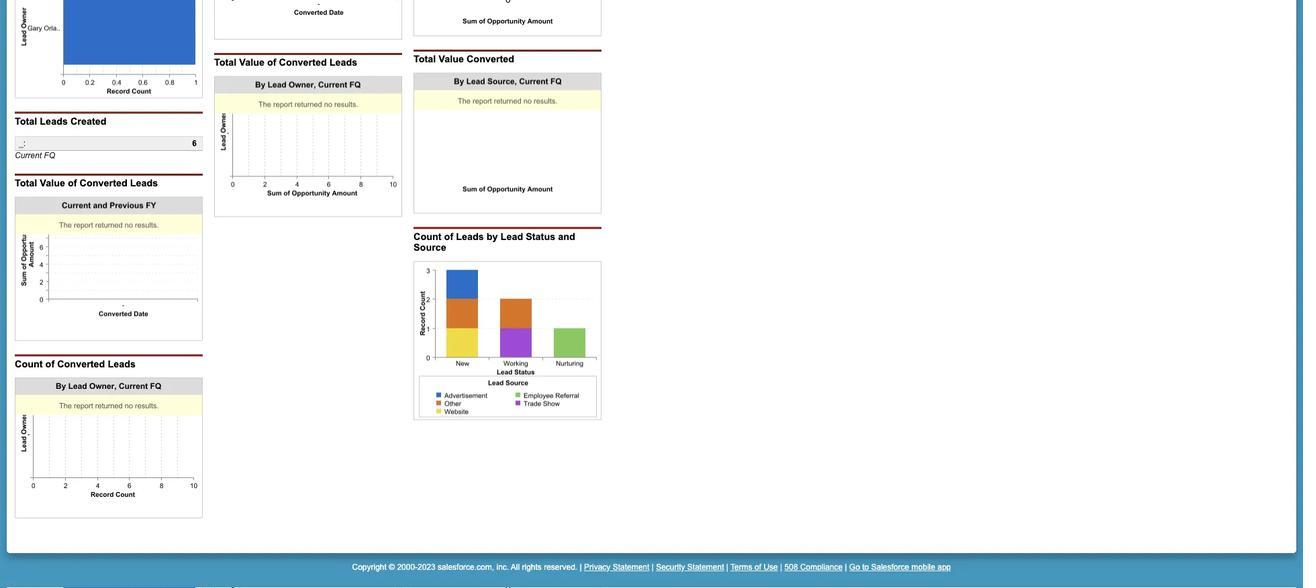 Task type: describe. For each thing, give the bounding box(es) containing it.
1 statement from the left
[[613, 564, 649, 573]]

2 statement from the left
[[687, 564, 724, 573]]

fq
[[44, 151, 55, 160]]

current fq
[[15, 151, 55, 160]]

current
[[15, 151, 42, 160]]

508 compliance link
[[784, 564, 843, 573]]

total value converted
[[414, 54, 514, 65]]

go to salesforce mobile app link
[[849, 564, 951, 573]]

0 vertical spatial current and previous fy - click to go to full report. image
[[214, 0, 402, 40]]

by lead owner, current fq - click to go to full report. image for converted
[[214, 77, 402, 218]]

508
[[784, 564, 798, 573]]

3 | from the left
[[726, 564, 728, 573]]

1 vertical spatial current and previous fy - click to go to full report. image
[[15, 197, 203, 342]]

_
[[19, 139, 23, 148]]

0 horizontal spatial value
[[40, 178, 65, 189]]

last activity >96 hours, by owner - click to go to full report. image
[[15, 0, 203, 99]]

count of converted leads
[[15, 359, 136, 370]]

source
[[414, 243, 446, 253]]

4 | from the left
[[780, 564, 782, 573]]

_ :
[[19, 139, 26, 148]]

use
[[764, 564, 778, 573]]

rights
[[522, 564, 542, 573]]

created
[[70, 116, 106, 127]]

by
[[487, 232, 498, 242]]

status
[[526, 232, 555, 242]]

_ link
[[19, 139, 23, 148]]

count of leads by lead status and source
[[414, 232, 575, 253]]

6
[[192, 139, 197, 148]]

copyright
[[352, 564, 387, 573]]

inc.
[[496, 564, 509, 573]]

value for by lead owner, current fq - click to go to full report. image associated with converted
[[239, 57, 264, 68]]

reserved.
[[544, 564, 577, 573]]

1 | from the left
[[580, 564, 582, 573]]

copyright © 2000-2023 salesforce.com, inc. all rights reserved. | privacy statement | security statement | terms of use | 508 compliance | go to salesforce mobile app
[[352, 564, 951, 573]]

compliance
[[800, 564, 843, 573]]

to
[[862, 564, 869, 573]]

go
[[849, 564, 860, 573]]



Task type: locate. For each thing, give the bounding box(es) containing it.
1 horizontal spatial by lead owner, current fq - click to go to full report. image
[[214, 77, 402, 218]]

by lead source, current fq - click to go to full report. image
[[414, 73, 602, 214]]

1 horizontal spatial total value of converted leads
[[214, 57, 357, 68]]

privacy
[[584, 564, 610, 573]]

| left privacy at the left bottom of the page
[[580, 564, 582, 573]]

of
[[267, 57, 276, 68], [68, 178, 77, 189], [444, 232, 453, 242], [45, 359, 54, 370], [755, 564, 761, 573]]

1 vertical spatial count
[[15, 359, 43, 370]]

and
[[558, 232, 575, 242]]

security
[[656, 564, 685, 573]]

1 horizontal spatial statement
[[687, 564, 724, 573]]

0 horizontal spatial count
[[15, 359, 43, 370]]

2 | from the left
[[652, 564, 654, 573]]

count inside count of leads by lead status and source
[[414, 232, 441, 242]]

mobile
[[912, 564, 935, 573]]

0 horizontal spatial by lead owner, current fq - click to go to full report. image
[[15, 378, 203, 519]]

0 vertical spatial total value of converted leads
[[214, 57, 357, 68]]

count
[[414, 232, 441, 242], [15, 359, 43, 370]]

0 horizontal spatial total value of converted leads
[[15, 178, 158, 189]]

2000-
[[397, 564, 418, 573]]

all
[[511, 564, 520, 573]]

2 horizontal spatial value
[[439, 54, 464, 65]]

1 horizontal spatial value
[[239, 57, 264, 68]]

security statement link
[[656, 564, 724, 573]]

lead
[[501, 232, 523, 242]]

0 horizontal spatial statement
[[613, 564, 649, 573]]

0 horizontal spatial current and previous fy - click to go to full report. image
[[15, 197, 203, 342]]

privacy statement link
[[584, 564, 649, 573]]

total leads created
[[15, 116, 106, 127]]

current fq - click to go to full report. image
[[414, 0, 602, 37]]

leads inside count of leads by lead status and source
[[456, 232, 484, 242]]

terms
[[730, 564, 752, 573]]

©
[[389, 564, 395, 573]]

value
[[439, 54, 464, 65], [239, 57, 264, 68], [40, 178, 65, 189]]

statement right security
[[687, 564, 724, 573]]

:
[[23, 139, 26, 148]]

of inside count of leads by lead status and source
[[444, 232, 453, 242]]

terms of use link
[[730, 564, 778, 573]]

1 vertical spatial total value of converted leads
[[15, 178, 158, 189]]

by lead owner, current fq - click to go to full report. image for leads
[[15, 378, 203, 519]]

count for count of converted leads
[[15, 359, 43, 370]]

1 vertical spatial by lead owner, current fq - click to go to full report. image
[[15, 378, 203, 519]]

count for count of leads by lead status and source
[[414, 232, 441, 242]]

1 horizontal spatial count
[[414, 232, 441, 242]]

current and previous fy - click to go to full report. image
[[214, 0, 402, 40], [15, 197, 203, 342]]

total
[[414, 54, 436, 65], [214, 57, 237, 68], [15, 116, 37, 127], [15, 178, 37, 189]]

count of leads by lead status and source - click to go to full report. image
[[414, 262, 602, 421]]

value for by lead source, current fq - click to go to full report. image
[[439, 54, 464, 65]]

| left the go
[[845, 564, 847, 573]]

| left security
[[652, 564, 654, 573]]

0 vertical spatial by lead owner, current fq - click to go to full report. image
[[214, 77, 402, 218]]

salesforce.com,
[[438, 564, 494, 573]]

| left terms
[[726, 564, 728, 573]]

app
[[937, 564, 951, 573]]

salesforce
[[871, 564, 909, 573]]

statement right privacy at the left bottom of the page
[[613, 564, 649, 573]]

5 | from the left
[[845, 564, 847, 573]]

converted
[[467, 54, 514, 65], [279, 57, 327, 68], [80, 178, 127, 189], [57, 359, 105, 370]]

1 horizontal spatial current and previous fy - click to go to full report. image
[[214, 0, 402, 40]]

statement
[[613, 564, 649, 573], [687, 564, 724, 573]]

2023
[[418, 564, 436, 573]]

|
[[580, 564, 582, 573], [652, 564, 654, 573], [726, 564, 728, 573], [780, 564, 782, 573], [845, 564, 847, 573]]

total value of converted leads
[[214, 57, 357, 68], [15, 178, 158, 189]]

| left 508
[[780, 564, 782, 573]]

0 vertical spatial count
[[414, 232, 441, 242]]

by lead owner, current fq - click to go to full report. image
[[214, 77, 402, 218], [15, 378, 203, 519]]

leads
[[329, 57, 357, 68], [40, 116, 68, 127], [130, 178, 158, 189], [456, 232, 484, 242], [108, 359, 136, 370]]



Task type: vqa. For each thing, say whether or not it's contained in the screenshot.
third | from the right
yes



